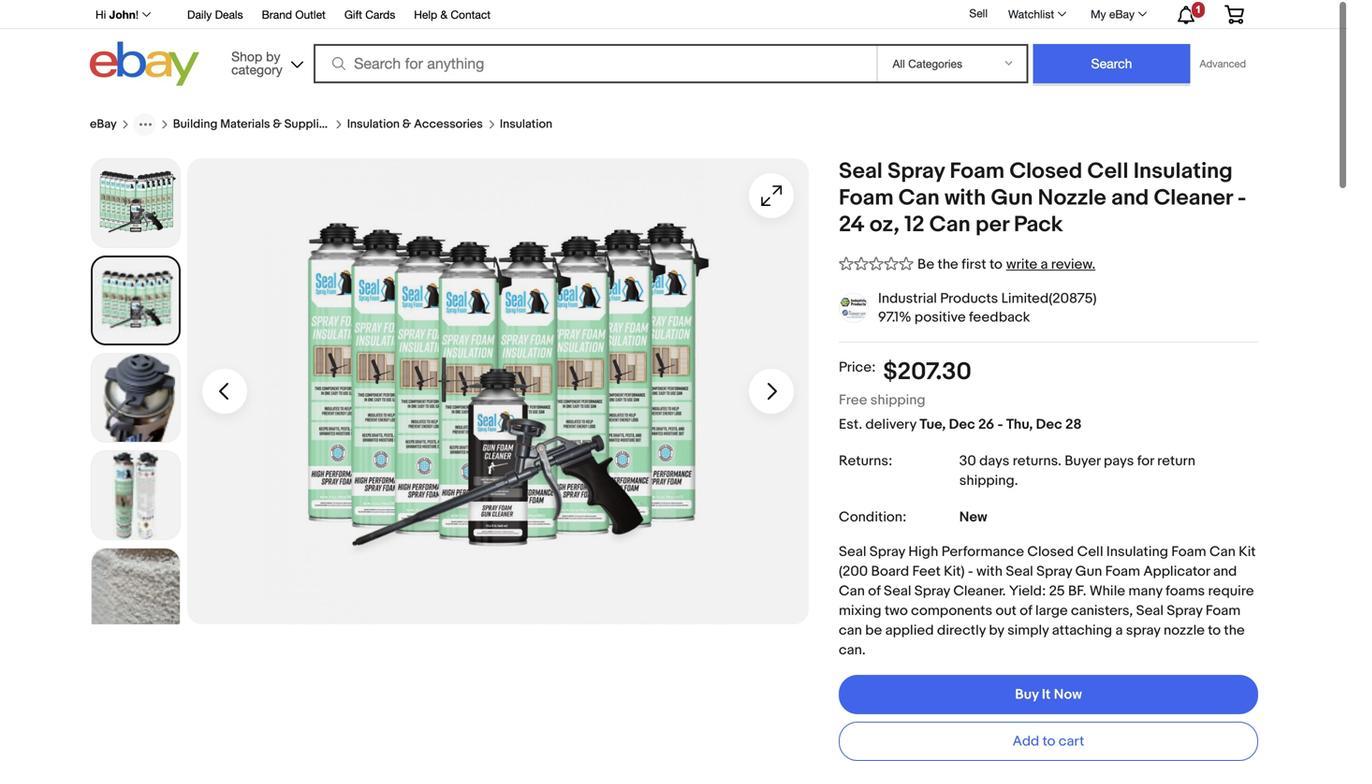 Task type: vqa. For each thing, say whether or not it's contained in the screenshot.
More filters...
no



Task type: describe. For each thing, give the bounding box(es) containing it.
feet
[[913, 564, 941, 580]]

free
[[839, 392, 868, 409]]

nozzle
[[1038, 185, 1107, 212]]

0 horizontal spatial to
[[990, 256, 1003, 273]]

foam up 'while'
[[1106, 564, 1141, 580]]

insulation for insulation & accessories
[[347, 117, 400, 132]]

sell
[[970, 7, 988, 20]]

brand outlet
[[262, 8, 326, 21]]

none submit inside shop by category banner
[[1034, 44, 1191, 83]]

gift
[[345, 8, 362, 21]]

simply
[[1008, 623, 1049, 639]]

shipping inside price: $207.30 free shipping est. delivery tue, dec 26 - thu, dec 28
[[871, 392, 926, 409]]

seal up (200
[[839, 544, 867, 561]]

with inside seal spray high performance closed cell insulating foam can kit (200 board feet kit) - with seal spray gun foam applicator and can of seal spray cleaner. yield: 25 bf. while many foams require mixing two components out of large canisters, seal spray foam can be applied directly by simply attaching a spray nozzle to the can.
[[977, 564, 1003, 580]]

with inside seal spray foam closed cell insulating foam can with gun nozzle and cleaner - 24 oz, 12 can per pack
[[945, 185, 987, 212]]

28
[[1066, 417, 1082, 433]]

and inside seal spray high performance closed cell insulating foam can kit (200 board feet kit) - with seal spray gun foam applicator and can of seal spray cleaner. yield: 25 bf. while many foams require mixing two components out of large canisters, seal spray foam can be applied directly by simply attaching a spray nozzle to the can.
[[1214, 564, 1238, 580]]

picture 4 of 10 image
[[92, 549, 180, 637]]

shop by category banner
[[85, 0, 1259, 91]]

condition:
[[839, 509, 907, 526]]

spray up nozzle
[[1167, 603, 1203, 620]]

ebay inside account navigation
[[1110, 7, 1135, 21]]

outlet
[[295, 8, 326, 21]]

seal up two
[[884, 583, 912, 600]]

can.
[[839, 642, 866, 659]]

new
[[960, 509, 988, 526]]

by inside shop by category
[[266, 49, 280, 64]]

1
[[1196, 4, 1202, 15]]

seal inside seal spray foam closed cell insulating foam can with gun nozzle and cleaner - 24 oz, 12 can per pack
[[839, 158, 883, 185]]

nozzle
[[1164, 623, 1205, 639]]

to inside the add to cart link
[[1043, 734, 1056, 750]]

insulating inside seal spray foam closed cell insulating foam can with gun nozzle and cleaner - 24 oz, 12 can per pack
[[1134, 158, 1233, 185]]

high
[[909, 544, 939, 561]]

advanced
[[1200, 58, 1247, 70]]

bf.
[[1069, 583, 1087, 600]]

seal down many
[[1137, 603, 1164, 620]]

gift cards
[[345, 8, 396, 21]]

supplies
[[284, 117, 332, 132]]

yield:
[[1010, 583, 1046, 600]]

price: $207.30 free shipping est. delivery tue, dec 26 - thu, dec 28
[[839, 358, 1082, 433]]

feedback
[[969, 309, 1031, 326]]

for
[[1138, 453, 1155, 470]]

components
[[912, 603, 993, 620]]

buy it now link
[[839, 676, 1259, 715]]

applicator
[[1144, 564, 1211, 580]]

stock photo image
[[92, 159, 180, 247]]

insulation & accessories
[[347, 117, 483, 132]]

large
[[1036, 603, 1068, 620]]

to inside seal spray high performance closed cell insulating foam can kit (200 board feet kit) - with seal spray gun foam applicator and can of seal spray cleaner. yield: 25 bf. while many foams require mixing two components out of large canisters, seal spray foam can be applied directly by simply attaching a spray nozzle to the can.
[[1208, 623, 1221, 639]]

price:
[[839, 359, 876, 376]]

it
[[1042, 687, 1051, 704]]

cards
[[366, 8, 396, 21]]

and inside seal spray foam closed cell insulating foam can with gun nozzle and cleaner - 24 oz, 12 can per pack
[[1112, 185, 1150, 212]]

can down (200
[[839, 583, 865, 600]]

& for help
[[441, 8, 448, 21]]

positive
[[915, 309, 966, 326]]

industrial products limited(20875) 97.1% positive feedback
[[879, 290, 1097, 326]]

spray inside seal spray foam closed cell insulating foam can with gun nozzle and cleaner - 24 oz, 12 can per pack
[[888, 158, 945, 185]]

kit
[[1239, 544, 1257, 561]]

ebay inside $207.30 "main content"
[[90, 117, 117, 132]]

picture 3 of 10 image
[[92, 451, 180, 540]]

kit)
[[944, 564, 965, 580]]

foam up per
[[950, 158, 1005, 185]]

insulation link
[[500, 117, 553, 132]]

shop by category
[[231, 49, 283, 77]]

can right 12
[[930, 212, 971, 238]]

per
[[976, 212, 1010, 238]]

- inside seal spray foam closed cell insulating foam can with gun nozzle and cleaner - 24 oz, 12 can per pack
[[1238, 185, 1247, 212]]

building
[[173, 117, 218, 132]]

my
[[1091, 7, 1107, 21]]

gun inside seal spray high performance closed cell insulating foam can kit (200 board feet kit) - with seal spray gun foam applicator and can of seal spray cleaner. yield: 25 bf. while many foams require mixing two components out of large canisters, seal spray foam can be applied directly by simply attaching a spray nozzle to the can.
[[1076, 564, 1103, 580]]

30
[[960, 453, 977, 470]]

daily
[[187, 8, 212, 21]]

review.
[[1052, 256, 1096, 273]]

2 dec from the left
[[1037, 417, 1063, 433]]

foams
[[1166, 583, 1206, 600]]

gift cards link
[[345, 5, 396, 26]]

brand outlet link
[[262, 5, 326, 26]]

(200
[[839, 564, 868, 580]]

$207.30 main content
[[90, 91, 1259, 761]]

performance
[[942, 544, 1025, 561]]

spray down feet at the bottom of page
[[915, 583, 951, 600]]

cleaner
[[1154, 185, 1233, 212]]

first
[[962, 256, 987, 273]]

1 horizontal spatial of
[[1020, 603, 1033, 620]]

buy
[[1016, 687, 1039, 704]]

0 horizontal spatial .
[[1015, 473, 1019, 490]]

0 horizontal spatial &
[[273, 117, 282, 132]]

industrialproductsltd 97.1% positive feedback image
[[840, 294, 868, 322]]

building materials & supplies
[[173, 117, 332, 132]]

$207.30
[[884, 358, 972, 387]]

deals
[[215, 8, 243, 21]]

spray up board
[[870, 544, 906, 561]]

accessories
[[414, 117, 483, 132]]

help & contact link
[[414, 5, 491, 26]]

closed inside seal spray high performance closed cell insulating foam can kit (200 board feet kit) - with seal spray gun foam applicator and can of seal spray cleaner. yield: 25 bf. while many foams require mixing two components out of large canisters, seal spray foam can be applied directly by simply attaching a spray nozzle to the can.
[[1028, 544, 1075, 561]]

two
[[885, 603, 908, 620]]

tue,
[[920, 417, 946, 433]]

picture 1 of 10 image
[[93, 258, 179, 344]]

ebay link
[[90, 117, 117, 132]]

john
[[109, 8, 136, 21]]

directly
[[938, 623, 986, 639]]

shop
[[231, 49, 263, 64]]

my ebay
[[1091, 7, 1135, 21]]

0 vertical spatial a
[[1041, 256, 1049, 273]]

closed inside seal spray foam closed cell insulating foam can with gun nozzle and cleaner - 24 oz, 12 can per pack
[[1010, 158, 1083, 185]]

shop by category button
[[223, 42, 307, 82]]

now
[[1054, 687, 1083, 704]]

seal up 'yield:'
[[1006, 564, 1034, 580]]

cart
[[1059, 734, 1085, 750]]



Task type: locate. For each thing, give the bounding box(es) containing it.
write a review. link
[[1007, 256, 1096, 273]]

mixing
[[839, 603, 882, 620]]

spray
[[1127, 623, 1161, 639]]

watchlist link
[[998, 3, 1075, 25]]

gun inside seal spray foam closed cell insulating foam can with gun nozzle and cleaner - 24 oz, 12 can per pack
[[991, 185, 1034, 212]]

0 vertical spatial closed
[[1010, 158, 1083, 185]]

building materials & supplies link
[[173, 117, 332, 132]]

shipping inside "buyer pays for return shipping"
[[960, 473, 1015, 490]]

seal spray high performance closed cell insulating foam can kit (200 board feet kit) - with seal spray gun foam applicator and can of seal spray cleaner. yield: 25 bf. while many foams require mixing two components out of large canisters, seal spray foam can be applied directly by simply attaching a spray nozzle to the can.
[[839, 544, 1257, 659]]

dec left the 26
[[949, 417, 976, 433]]

seal spray closed cell insulating foam can kit w/gun applicator&cleaner (200 bf) - picture 1 of 10 image
[[187, 158, 809, 625]]

can left kit
[[1210, 544, 1236, 561]]

0 vertical spatial with
[[945, 185, 987, 212]]

gun left nozzle
[[991, 185, 1034, 212]]

0 horizontal spatial a
[[1041, 256, 1049, 273]]

1 vertical spatial insulating
[[1107, 544, 1169, 561]]

25
[[1050, 583, 1066, 600]]

1 vertical spatial the
[[1225, 623, 1245, 639]]

& right help
[[441, 8, 448, 21]]

12
[[905, 212, 925, 238]]

1 vertical spatial of
[[1020, 603, 1033, 620]]

limited(20875)
[[1002, 290, 1097, 307]]

1 horizontal spatial a
[[1116, 623, 1123, 639]]

foam down require
[[1206, 603, 1241, 620]]

sell link
[[961, 7, 997, 20]]

1 vertical spatial to
[[1208, 623, 1221, 639]]

2 insulation from the left
[[500, 117, 553, 132]]

& left supplies
[[273, 117, 282, 132]]

days
[[980, 453, 1010, 470]]

help & contact
[[414, 8, 491, 21]]

buyer
[[1065, 453, 1101, 470]]

1 vertical spatial by
[[989, 623, 1005, 639]]

dec left 28
[[1037, 417, 1063, 433]]

returns
[[1013, 453, 1059, 470]]

picture 2 of 10 image
[[92, 354, 180, 442]]

of
[[868, 583, 881, 600], [1020, 603, 1033, 620]]

97.1%
[[879, 309, 912, 326]]

a left spray
[[1116, 623, 1123, 639]]

1 horizontal spatial by
[[989, 623, 1005, 639]]

1 vertical spatial gun
[[1076, 564, 1103, 580]]

0 horizontal spatial by
[[266, 49, 280, 64]]

daily deals link
[[187, 5, 243, 26]]

& inside account navigation
[[441, 8, 448, 21]]

- right "cleaner"
[[1238, 185, 1247, 212]]

and
[[1112, 185, 1150, 212], [1214, 564, 1238, 580]]

add
[[1013, 734, 1040, 750]]

1 vertical spatial with
[[977, 564, 1003, 580]]

hi john !
[[96, 8, 139, 21]]

spray
[[888, 158, 945, 185], [870, 544, 906, 561], [1037, 564, 1073, 580], [915, 583, 951, 600], [1167, 603, 1203, 620]]

- right the 26
[[998, 417, 1004, 433]]

category
[[231, 62, 283, 77]]

insulation right accessories
[[500, 117, 553, 132]]

with right 12
[[945, 185, 987, 212]]

out
[[996, 603, 1017, 620]]

pack
[[1014, 212, 1064, 238]]

and right nozzle
[[1112, 185, 1150, 212]]

1 horizontal spatial and
[[1214, 564, 1238, 580]]

cell left "cleaner"
[[1088, 158, 1129, 185]]

dec
[[949, 417, 976, 433], [1037, 417, 1063, 433]]

0 vertical spatial insulating
[[1134, 158, 1233, 185]]

by down out
[[989, 623, 1005, 639]]

0 vertical spatial the
[[938, 256, 959, 273]]

1 horizontal spatial the
[[1225, 623, 1245, 639]]

2 vertical spatial to
[[1043, 734, 1056, 750]]

2 horizontal spatial -
[[1238, 185, 1247, 212]]

closed up 25
[[1028, 544, 1075, 561]]

1 horizontal spatial to
[[1043, 734, 1056, 750]]

products
[[941, 290, 999, 307]]

be the first to write the review. image
[[839, 253, 914, 273]]

delivery
[[866, 417, 917, 433]]

brand
[[262, 8, 292, 21]]

of up mixing
[[868, 583, 881, 600]]

2 horizontal spatial to
[[1208, 623, 1221, 639]]

0 vertical spatial to
[[990, 256, 1003, 273]]

and up require
[[1214, 564, 1238, 580]]

1 vertical spatial -
[[998, 417, 1004, 433]]

pays
[[1104, 453, 1135, 470]]

1 horizontal spatial ebay
[[1110, 7, 1135, 21]]

1 vertical spatial a
[[1116, 623, 1123, 639]]

foam up applicator
[[1172, 544, 1207, 561]]

to
[[990, 256, 1003, 273], [1208, 623, 1221, 639], [1043, 734, 1056, 750]]

cell inside seal spray high performance closed cell insulating foam can kit (200 board feet kit) - with seal spray gun foam applicator and can of seal spray cleaner. yield: 25 bf. while many foams require mixing two components out of large canisters, seal spray foam can be applied directly by simply attaching a spray nozzle to the can.
[[1078, 544, 1104, 561]]

seal spray foam closed cell insulating foam can with gun nozzle and cleaner - 24 oz, 12 can per pack
[[839, 158, 1247, 238]]

the inside seal spray high performance closed cell insulating foam can kit (200 board feet kit) - with seal spray gun foam applicator and can of seal spray cleaner. yield: 25 bf. while many foams require mixing two components out of large canisters, seal spray foam can be applied directly by simply attaching a spray nozzle to the can.
[[1225, 623, 1245, 639]]

with down 'performance'
[[977, 564, 1003, 580]]

spray up 12
[[888, 158, 945, 185]]

foam left 12
[[839, 185, 894, 212]]

0 vertical spatial -
[[1238, 185, 1247, 212]]

with
[[945, 185, 987, 212], [977, 564, 1003, 580]]

advanced link
[[1191, 45, 1256, 82]]

0 vertical spatial cell
[[1088, 158, 1129, 185]]

1 dec from the left
[[949, 417, 976, 433]]

by right shop
[[266, 49, 280, 64]]

- inside seal spray high performance closed cell insulating foam can kit (200 board feet kit) - with seal spray gun foam applicator and can of seal spray cleaner. yield: 25 bf. while many foams require mixing two components out of large canisters, seal spray foam can be applied directly by simply attaching a spray nozzle to the can.
[[968, 564, 974, 580]]

insulating
[[1134, 158, 1233, 185], [1107, 544, 1169, 561]]

0 horizontal spatial gun
[[991, 185, 1034, 212]]

can up be
[[899, 185, 940, 212]]

1 vertical spatial shipping
[[960, 473, 1015, 490]]

2 horizontal spatial &
[[441, 8, 448, 21]]

shipping up delivery
[[871, 392, 926, 409]]

a inside seal spray high performance closed cell insulating foam can kit (200 board feet kit) - with seal spray gun foam applicator and can of seal spray cleaner. yield: 25 bf. while many foams require mixing two components out of large canisters, seal spray foam can be applied directly by simply attaching a spray nozzle to the can.
[[1116, 623, 1123, 639]]

seal
[[839, 158, 883, 185], [839, 544, 867, 561], [1006, 564, 1034, 580], [884, 583, 912, 600], [1137, 603, 1164, 620]]

.
[[1059, 453, 1062, 470], [1015, 473, 1019, 490]]

closed up the pack
[[1010, 158, 1083, 185]]

0 vertical spatial and
[[1112, 185, 1150, 212]]

seal up 24
[[839, 158, 883, 185]]

the right be
[[938, 256, 959, 273]]

add to cart
[[1013, 734, 1085, 750]]

the down require
[[1225, 623, 1245, 639]]

attaching
[[1053, 623, 1113, 639]]

0 vertical spatial shipping
[[871, 392, 926, 409]]

. down 30 days returns .
[[1015, 473, 1019, 490]]

contact
[[451, 8, 491, 21]]

buy it now
[[1016, 687, 1083, 704]]

0 vertical spatial .
[[1059, 453, 1062, 470]]

0 horizontal spatial shipping
[[871, 392, 926, 409]]

insulation for insulation
[[500, 117, 553, 132]]

cell up bf.
[[1078, 544, 1104, 561]]

0 horizontal spatial and
[[1112, 185, 1150, 212]]

1 horizontal spatial -
[[998, 417, 1004, 433]]

!
[[136, 8, 139, 21]]

1 vertical spatial .
[[1015, 473, 1019, 490]]

None submit
[[1034, 44, 1191, 83]]

& for insulation
[[403, 117, 411, 132]]

1 horizontal spatial dec
[[1037, 417, 1063, 433]]

1 vertical spatial and
[[1214, 564, 1238, 580]]

1 vertical spatial cell
[[1078, 544, 1104, 561]]

return
[[1158, 453, 1196, 470]]

0 vertical spatial ebay
[[1110, 7, 1135, 21]]

0 horizontal spatial insulation
[[347, 117, 400, 132]]

gun
[[991, 185, 1034, 212], [1076, 564, 1103, 580]]

the
[[938, 256, 959, 273], [1225, 623, 1245, 639]]

2 vertical spatial -
[[968, 564, 974, 580]]

can
[[839, 623, 863, 639]]

to right nozzle
[[1208, 623, 1221, 639]]

0 horizontal spatial ebay
[[90, 117, 117, 132]]

canisters,
[[1072, 603, 1134, 620]]

industrial
[[879, 290, 938, 307]]

1 insulation from the left
[[347, 117, 400, 132]]

add to cart link
[[839, 722, 1259, 761]]

by inside seal spray high performance closed cell insulating foam can kit (200 board feet kit) - with seal spray gun foam applicator and can of seal spray cleaner. yield: 25 bf. while many foams require mixing two components out of large canisters, seal spray foam can be applied directly by simply attaching a spray nozzle to the can.
[[989, 623, 1005, 639]]

spray up 25
[[1037, 564, 1073, 580]]

your shopping cart image
[[1224, 5, 1246, 24]]

account navigation
[[85, 0, 1259, 29]]

oz,
[[870, 212, 900, 238]]

insulating inside seal spray high performance closed cell insulating foam can kit (200 board feet kit) - with seal spray gun foam applicator and can of seal spray cleaner. yield: 25 bf. while many foams require mixing two components out of large canisters, seal spray foam can be applied directly by simply attaching a spray nozzle to the can.
[[1107, 544, 1169, 561]]

require
[[1209, 583, 1255, 600]]

1 horizontal spatial &
[[403, 117, 411, 132]]

foam
[[950, 158, 1005, 185], [839, 185, 894, 212], [1172, 544, 1207, 561], [1106, 564, 1141, 580], [1206, 603, 1241, 620]]

my ebay link
[[1081, 3, 1156, 25]]

by
[[266, 49, 280, 64], [989, 623, 1005, 639]]

est.
[[839, 417, 863, 433]]

buyer pays for return shipping
[[960, 453, 1196, 490]]

0 horizontal spatial -
[[968, 564, 974, 580]]

1 vertical spatial ebay
[[90, 117, 117, 132]]

1 horizontal spatial gun
[[1076, 564, 1103, 580]]

26
[[979, 417, 995, 433]]

1 button
[[1161, 1, 1210, 27]]

. left buyer
[[1059, 453, 1062, 470]]

1 horizontal spatial shipping
[[960, 473, 1015, 490]]

0 vertical spatial of
[[868, 583, 881, 600]]

gun up bf.
[[1076, 564, 1103, 580]]

cell inside seal spray foam closed cell insulating foam can with gun nozzle and cleaner - 24 oz, 12 can per pack
[[1088, 158, 1129, 185]]

- inside price: $207.30 free shipping est. delivery tue, dec 26 - thu, dec 28
[[998, 417, 1004, 433]]

shipping
[[871, 392, 926, 409], [960, 473, 1015, 490]]

a
[[1041, 256, 1049, 273], [1116, 623, 1123, 639]]

write
[[1007, 256, 1038, 273]]

a right "write"
[[1041, 256, 1049, 273]]

to left cart
[[1043, 734, 1056, 750]]

ebay right my on the top
[[1110, 7, 1135, 21]]

0 horizontal spatial dec
[[949, 417, 976, 433]]

be the first to write a review.
[[918, 256, 1096, 273]]

cleaner.
[[954, 583, 1006, 600]]

- right kit) at right bottom
[[968, 564, 974, 580]]

returns:
[[839, 453, 893, 470]]

& left accessories
[[403, 117, 411, 132]]

1 vertical spatial closed
[[1028, 544, 1075, 561]]

1 horizontal spatial .
[[1059, 453, 1062, 470]]

24
[[839, 212, 865, 238]]

many
[[1129, 583, 1163, 600]]

help
[[414, 8, 438, 21]]

0 vertical spatial by
[[266, 49, 280, 64]]

be
[[918, 256, 935, 273]]

to right first
[[990, 256, 1003, 273]]

0 horizontal spatial of
[[868, 583, 881, 600]]

Search for anything text field
[[317, 46, 873, 81]]

1 horizontal spatial insulation
[[500, 117, 553, 132]]

can
[[899, 185, 940, 212], [930, 212, 971, 238], [1210, 544, 1236, 561], [839, 583, 865, 600]]

insulation
[[347, 117, 400, 132], [500, 117, 553, 132]]

insulation & accessories link
[[347, 117, 483, 132]]

insulation right supplies
[[347, 117, 400, 132]]

board
[[872, 564, 910, 580]]

shipping down days
[[960, 473, 1015, 490]]

0 horizontal spatial the
[[938, 256, 959, 273]]

0 vertical spatial gun
[[991, 185, 1034, 212]]

ebay
[[1110, 7, 1135, 21], [90, 117, 117, 132]]

ebay up stock photo
[[90, 117, 117, 132]]

cell
[[1088, 158, 1129, 185], [1078, 544, 1104, 561]]

of down 'yield:'
[[1020, 603, 1033, 620]]



